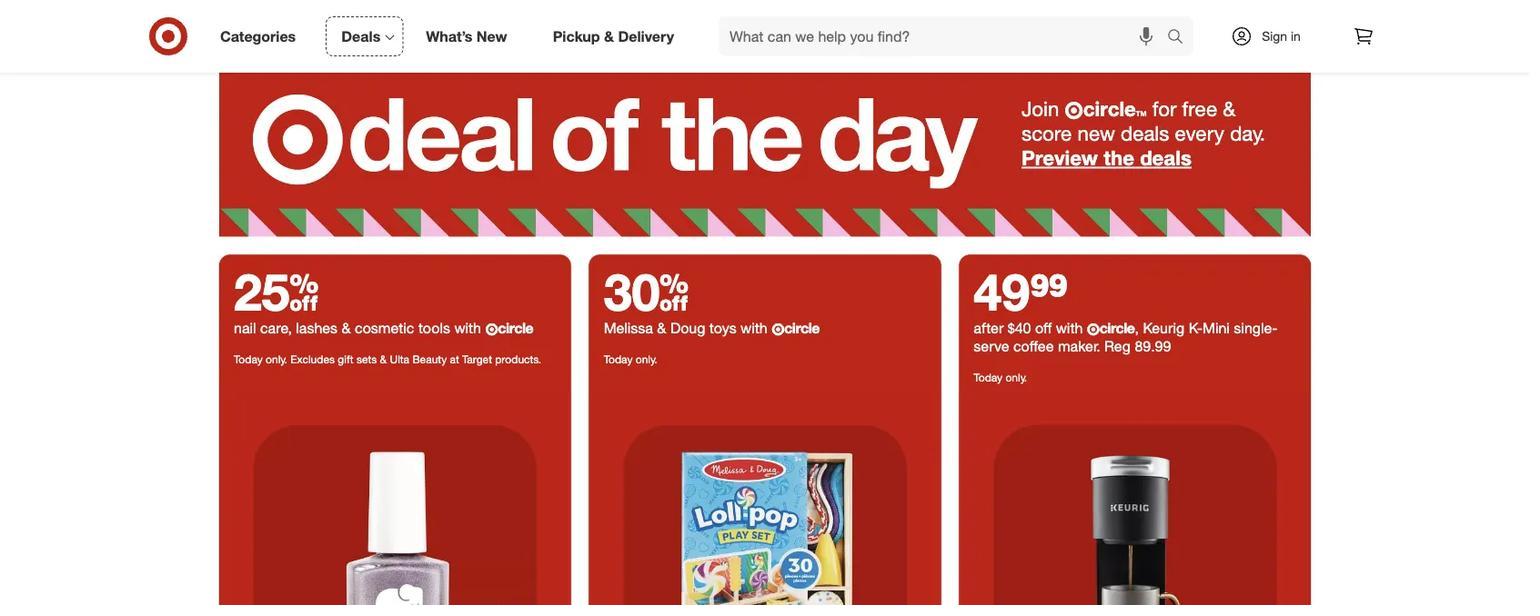 Task type: vqa. For each thing, say whether or not it's contained in the screenshot.
the leftmost Sign in
yes



Task type: locate. For each thing, give the bounding box(es) containing it.
join
[[1022, 96, 1059, 121]]

beauty
[[412, 352, 447, 366]]

pickup & delivery
[[553, 27, 674, 45]]

what's new link
[[411, 16, 530, 56]]

target deal of the day image for 25
[[219, 392, 571, 606]]

$40
[[1008, 320, 1031, 337]]

for free & score new deals every day. preview the deals
[[1022, 96, 1266, 170]]

every
[[1175, 121, 1225, 146]]

at
[[450, 352, 459, 366]]

what's new
[[426, 27, 507, 45]]

deal of the day image
[[959, 392, 1311, 606]]

0 vertical spatial today only.
[[604, 352, 657, 366]]

free
[[1182, 96, 1217, 121]]

melissa & doug toys with
[[604, 320, 772, 337]]

& inside for free & score new deals every day. preview the deals
[[1223, 96, 1236, 121]]

delivery
[[618, 27, 674, 45]]

, keurig k-mini single- serve coffee maker. reg 89.99
[[974, 320, 1278, 356]]

target deal of the day image
[[219, 59, 1311, 237], [219, 392, 571, 606], [589, 392, 941, 606]]

today down melissa
[[604, 352, 633, 366]]

for
[[1153, 96, 1177, 121]]

&
[[604, 27, 614, 45], [1223, 96, 1236, 121], [342, 320, 351, 337], [657, 320, 666, 337], [380, 352, 387, 366]]

0 horizontal spatial only.
[[266, 352, 287, 366]]

sign inside "link"
[[1262, 28, 1287, 44]]

today only.
[[604, 352, 657, 366], [974, 371, 1027, 384]]

49 99
[[974, 261, 1068, 322]]

categories
[[220, 27, 296, 45]]

today down nail
[[234, 352, 263, 366]]

only. down melissa
[[636, 352, 657, 366]]

with up target
[[454, 320, 481, 337]]

today for 30
[[604, 352, 633, 366]]

deals
[[341, 27, 381, 45]]

only. down care,
[[266, 352, 287, 366]]

deals
[[1121, 121, 1169, 146], [1140, 145, 1192, 170]]

1 horizontal spatial only.
[[636, 352, 657, 366]]

nail care, lashes & cosmetic tools with
[[234, 320, 485, 337]]

new
[[477, 27, 507, 45]]

new
[[1078, 121, 1115, 146]]

in
[[775, 20, 786, 36], [1291, 28, 1301, 44]]

target deal of the day image for 30
[[589, 392, 941, 606]]

only. down coffee
[[1006, 371, 1027, 384]]

1 horizontal spatial sign
[[1262, 28, 1287, 44]]

sign in button
[[725, 8, 805, 48]]

products.
[[495, 352, 541, 366]]

today down serve
[[974, 371, 1003, 384]]

1 horizontal spatial with
[[741, 320, 768, 337]]

preview
[[1022, 145, 1098, 170]]

0 horizontal spatial sign
[[744, 20, 771, 36]]

today only. for melissa
[[604, 352, 657, 366]]

search
[[1159, 29, 1203, 47]]

cosmetic
[[355, 320, 414, 337]]

only. for 30
[[636, 352, 657, 366]]

sign
[[744, 20, 771, 36], [1262, 28, 1287, 44]]

tools
[[418, 320, 450, 337]]

today only. down melissa
[[604, 352, 657, 366]]

0 horizontal spatial in
[[775, 20, 786, 36]]

2 horizontal spatial with
[[1056, 320, 1083, 337]]

0 horizontal spatial today only.
[[604, 352, 657, 366]]

the
[[1104, 145, 1135, 170]]

0 horizontal spatial today
[[234, 352, 263, 366]]

today only. excludes gift sets & ulta beauty at target products.
[[234, 352, 541, 366]]

only.
[[266, 352, 287, 366], [636, 352, 657, 366], [1006, 371, 1027, 384]]

gift
[[338, 352, 354, 366]]

1 vertical spatial today only.
[[974, 371, 1027, 384]]

1 horizontal spatial sign in
[[1262, 28, 1301, 44]]

circle
[[1083, 96, 1136, 121], [498, 320, 533, 337], [784, 320, 820, 337], [1100, 320, 1135, 337]]

after $40 off with
[[974, 320, 1087, 337]]

nail
[[234, 320, 256, 337]]

single-
[[1234, 320, 1278, 337]]

0 horizontal spatial with
[[454, 320, 481, 337]]

& right pickup
[[604, 27, 614, 45]]

1 horizontal spatial in
[[1291, 28, 1301, 44]]

target
[[462, 352, 492, 366]]

1 horizontal spatial today only.
[[974, 371, 1027, 384]]

sign in
[[744, 20, 786, 36], [1262, 28, 1301, 44]]

k-
[[1189, 320, 1203, 337]]

tm
[[1136, 110, 1147, 118]]

in inside "link"
[[1291, 28, 1301, 44]]

with
[[454, 320, 481, 337], [741, 320, 768, 337], [1056, 320, 1083, 337]]

0 horizontal spatial sign in
[[744, 20, 786, 36]]

89.99
[[1135, 338, 1171, 356]]

day.
[[1230, 121, 1266, 146]]

only. for 25
[[266, 352, 287, 366]]

1 with from the left
[[454, 320, 481, 337]]

with right toys
[[741, 320, 768, 337]]

coffee
[[1013, 338, 1054, 356]]

excludes
[[290, 352, 335, 366]]

today
[[234, 352, 263, 366], [604, 352, 633, 366], [974, 371, 1003, 384]]

1 horizontal spatial today
[[604, 352, 633, 366]]

ulta
[[390, 352, 409, 366]]

30
[[604, 261, 689, 322]]

& right "free"
[[1223, 96, 1236, 121]]

today only. down serve
[[974, 371, 1027, 384]]

& left ulta
[[380, 352, 387, 366]]

with up maker. at the bottom
[[1056, 320, 1083, 337]]



Task type: describe. For each thing, give the bounding box(es) containing it.
off
[[1035, 320, 1052, 337]]

2 horizontal spatial today
[[974, 371, 1003, 384]]

What can we help you find? suggestions appear below search field
[[719, 16, 1172, 56]]

2 with from the left
[[741, 320, 768, 337]]

melissa
[[604, 320, 653, 337]]

toys
[[710, 320, 737, 337]]

& right lashes
[[342, 320, 351, 337]]

◎
[[1065, 100, 1083, 120]]

care,
[[260, 320, 292, 337]]

3 with from the left
[[1056, 320, 1083, 337]]

,
[[1135, 320, 1139, 337]]

deals right the
[[1140, 145, 1192, 170]]

serve
[[974, 338, 1009, 356]]

what's
[[426, 27, 473, 45]]

score
[[1022, 121, 1072, 146]]

circle for after $40 off with
[[1100, 320, 1135, 337]]

circle for melissa & doug toys with
[[784, 320, 820, 337]]

99
[[1030, 261, 1068, 322]]

pickup
[[553, 27, 600, 45]]

after
[[974, 320, 1004, 337]]

today only. for after
[[974, 371, 1027, 384]]

lashes
[[296, 320, 338, 337]]

& left doug
[[657, 320, 666, 337]]

circle for nail care, lashes & cosmetic tools with
[[498, 320, 533, 337]]

sign in link
[[1215, 16, 1329, 56]]

sign in inside button
[[744, 20, 786, 36]]

sign inside button
[[744, 20, 771, 36]]

mini
[[1203, 320, 1230, 337]]

pickup & delivery link
[[537, 16, 697, 56]]

keurig
[[1143, 320, 1185, 337]]

categories link
[[205, 16, 319, 56]]

join ◎ circle tm
[[1022, 96, 1147, 121]]

reg
[[1105, 338, 1131, 356]]

deals down tm
[[1121, 121, 1169, 146]]

today for 25
[[234, 352, 263, 366]]

in inside button
[[775, 20, 786, 36]]

sign in inside "link"
[[1262, 28, 1301, 44]]

doug
[[670, 320, 705, 337]]

search button
[[1159, 16, 1203, 60]]

49
[[974, 261, 1030, 322]]

sets
[[357, 352, 377, 366]]

2 horizontal spatial only.
[[1006, 371, 1027, 384]]

25
[[234, 261, 319, 322]]

maker.
[[1058, 338, 1101, 356]]

deals link
[[326, 16, 403, 56]]



